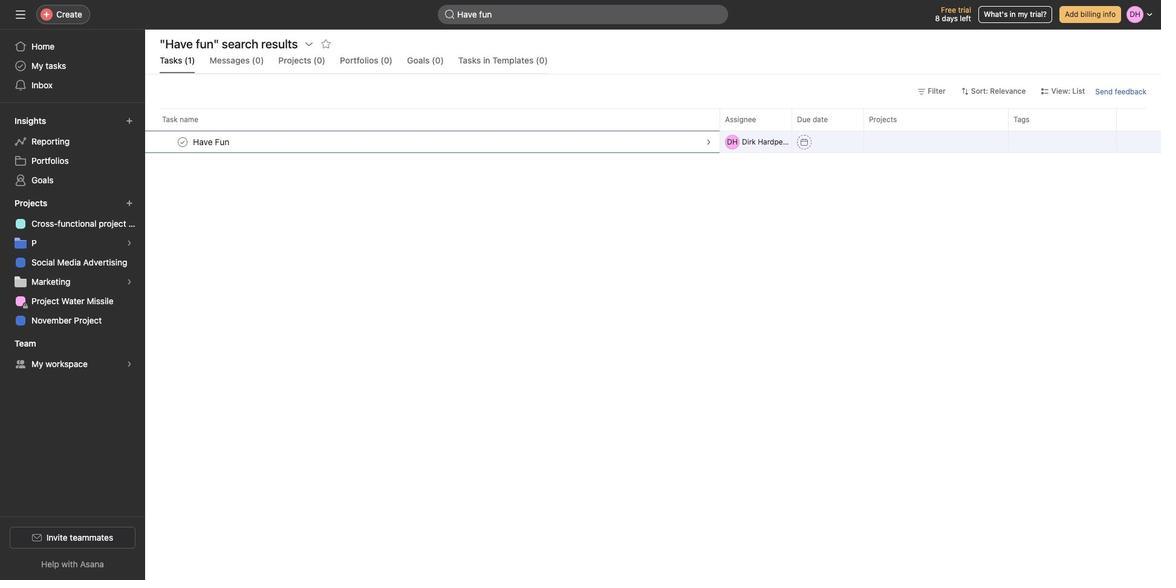 Task type: describe. For each thing, give the bounding box(es) containing it.
insights element
[[0, 110, 145, 192]]

details image
[[706, 138, 713, 146]]

mark complete image
[[175, 135, 190, 149]]

2 column header from the left
[[720, 108, 796, 131]]

dh image
[[727, 135, 738, 149]]

3 column header from the left
[[792, 108, 868, 131]]

Task name text field
[[191, 136, 233, 148]]

4 column header from the left
[[864, 108, 1012, 131]]

Mark complete checkbox
[[175, 135, 190, 149]]

prominent image
[[445, 10, 455, 19]]



Task type: locate. For each thing, give the bounding box(es) containing it.
5 column header from the left
[[1009, 108, 1121, 131]]

hide sidebar image
[[16, 10, 25, 19]]

actions image
[[304, 39, 314, 49]]

add to starred image
[[321, 39, 331, 49]]

teams element
[[0, 333, 145, 376]]

projects element
[[0, 192, 145, 333]]

row
[[145, 108, 1162, 131], [160, 130, 1147, 131], [145, 131, 1162, 153]]

have fun cell
[[145, 131, 720, 153]]

list box
[[438, 5, 729, 24]]

global element
[[0, 30, 145, 102]]

column header
[[160, 108, 724, 131], [720, 108, 796, 131], [792, 108, 868, 131], [864, 108, 1012, 131], [1009, 108, 1121, 131]]

tab list
[[160, 54, 548, 74]]

new insights image
[[126, 117, 133, 125]]

1 column header from the left
[[160, 108, 724, 131]]



Task type: vqa. For each thing, say whether or not it's contained in the screenshot.
second Column Header from the right
yes



